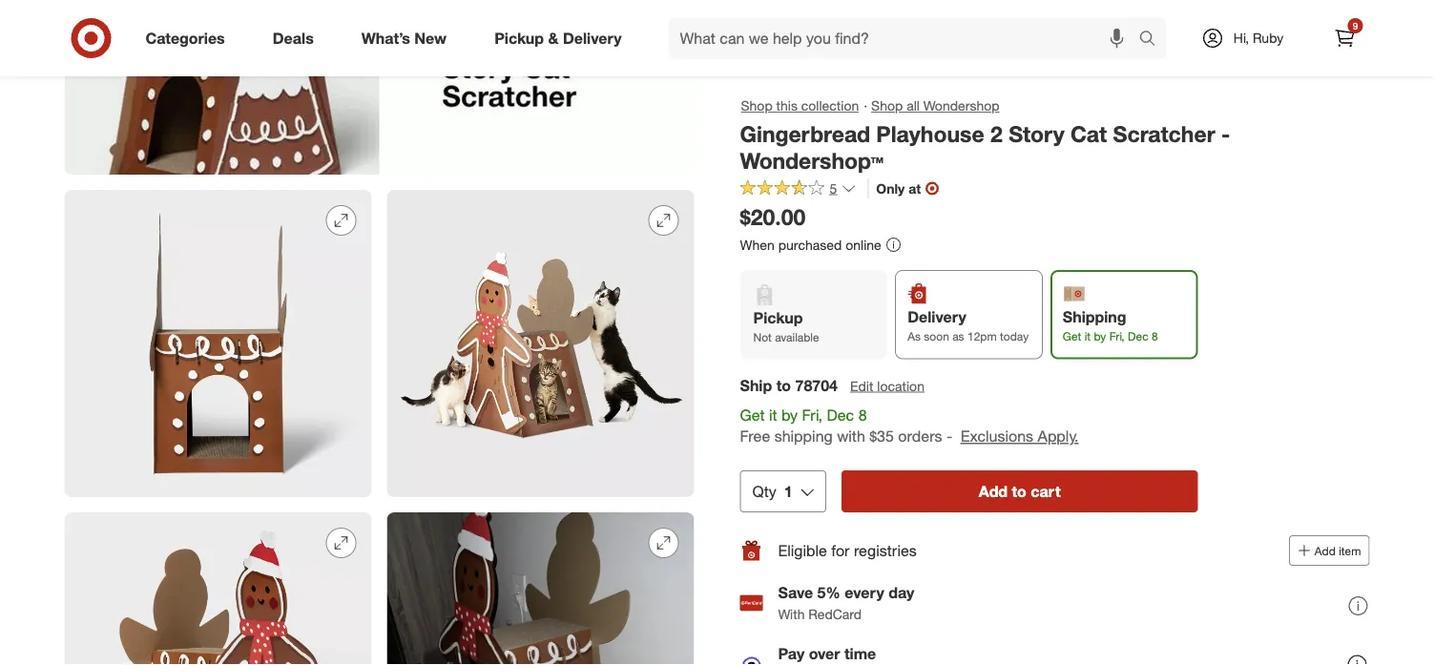 Task type: vqa. For each thing, say whether or not it's contained in the screenshot.
bottom Not helpful
no



Task type: locate. For each thing, give the bounding box(es) containing it.
- right scratcher
[[1221, 120, 1230, 147]]

0 horizontal spatial it
[[769, 405, 777, 424]]

pickup
[[494, 29, 544, 47], [753, 308, 803, 327]]

it
[[1084, 329, 1091, 344], [769, 405, 777, 424]]

what's new
[[361, 29, 447, 47]]

add left cart
[[979, 482, 1008, 500]]

1 horizontal spatial fri,
[[1109, 329, 1125, 344]]

delivery
[[563, 29, 622, 47], [908, 307, 966, 326]]

1 vertical spatial add
[[1315, 543, 1336, 558]]

- inside gingerbread playhouse 2 story cat scratcher - wondershop™
[[1221, 120, 1230, 147]]

1 vertical spatial it
[[769, 405, 777, 424]]

What can we help you find? suggestions appear below search field
[[668, 17, 1144, 59]]

shop this collection link
[[740, 95, 860, 116]]

0 horizontal spatial delivery
[[563, 29, 622, 47]]

by inside get it by fri, dec 8 free shipping with $35 orders - exclusions apply.
[[781, 405, 798, 424]]

0 vertical spatial add
[[979, 482, 1008, 500]]

it down shipping
[[1084, 329, 1091, 344]]

photo from larissa, 6 of 8 image
[[387, 513, 694, 665]]

it inside shipping get it by fri, dec 8
[[1084, 329, 1091, 344]]

save
[[778, 584, 813, 602]]

&
[[548, 29, 559, 47]]

shop for shop all wondershop
[[871, 97, 903, 114]]

pickup inside pickup not available
[[753, 308, 803, 327]]

1 horizontal spatial 8
[[1152, 329, 1158, 344]]

1 horizontal spatial to
[[1012, 482, 1027, 500]]

2 shop from the left
[[871, 97, 903, 114]]

all
[[907, 97, 920, 114]]

-
[[1221, 120, 1230, 147], [946, 427, 952, 446]]

1 horizontal spatial dec
[[1128, 329, 1148, 344]]

today
[[1000, 329, 1029, 344]]

pickup left &
[[494, 29, 544, 47]]

1 horizontal spatial delivery
[[908, 307, 966, 326]]

0 vertical spatial to
[[776, 376, 791, 394]]

1 vertical spatial pickup
[[753, 308, 803, 327]]

fri,
[[1109, 329, 1125, 344], [802, 405, 822, 424]]

get inside get it by fri, dec 8 free shipping with $35 orders - exclusions apply.
[[740, 405, 765, 424]]

dec inside shipping get it by fri, dec 8
[[1128, 329, 1148, 344]]

1 vertical spatial 8
[[858, 405, 867, 424]]

- right orders
[[946, 427, 952, 446]]

add inside button
[[1315, 543, 1336, 558]]

1 shop from the left
[[741, 97, 773, 114]]

1 horizontal spatial add
[[1315, 543, 1336, 558]]

- inside get it by fri, dec 8 free shipping with $35 orders - exclusions apply.
[[946, 427, 952, 446]]

to inside button
[[1012, 482, 1027, 500]]

shop
[[741, 97, 773, 114], [871, 97, 903, 114]]

1 vertical spatial -
[[946, 427, 952, 446]]

1 vertical spatial delivery
[[908, 307, 966, 326]]

1 vertical spatial by
[[781, 405, 798, 424]]

fri, inside shipping get it by fri, dec 8
[[1109, 329, 1125, 344]]

get up free
[[740, 405, 765, 424]]

0 horizontal spatial to
[[776, 376, 791, 394]]

to left cart
[[1012, 482, 1027, 500]]

for
[[831, 541, 850, 560]]

only
[[876, 180, 905, 197]]

pickup & delivery link
[[478, 17, 645, 59]]

1 horizontal spatial get
[[1063, 329, 1081, 344]]

this
[[776, 97, 798, 114]]

day
[[888, 584, 914, 602]]

search
[[1130, 31, 1176, 49]]

1 horizontal spatial it
[[1084, 329, 1091, 344]]

0 vertical spatial get
[[1063, 329, 1081, 344]]

shop left all on the top right
[[871, 97, 903, 114]]

shipping
[[774, 427, 833, 446]]

pickup up the not
[[753, 308, 803, 327]]

pickup for &
[[494, 29, 544, 47]]

1 vertical spatial dec
[[827, 405, 854, 424]]

categories link
[[129, 17, 249, 59]]

add item
[[1315, 543, 1361, 558]]

0 horizontal spatial -
[[946, 427, 952, 446]]

eligible
[[778, 541, 827, 560]]

only at
[[876, 180, 921, 197]]

1 horizontal spatial -
[[1221, 120, 1230, 147]]

to right ship
[[776, 376, 791, 394]]

get it by fri, dec 8 free shipping with $35 orders - exclusions apply.
[[740, 405, 1079, 446]]

0 horizontal spatial 8
[[858, 405, 867, 424]]

0 horizontal spatial add
[[979, 482, 1008, 500]]

to
[[776, 376, 791, 394], [1012, 482, 1027, 500]]

0 horizontal spatial shop
[[741, 97, 773, 114]]

0 vertical spatial by
[[1094, 329, 1106, 344]]

1 vertical spatial to
[[1012, 482, 1027, 500]]

by
[[1094, 329, 1106, 344], [781, 405, 798, 424]]

pickup not available
[[753, 308, 819, 345]]

1 vertical spatial fri,
[[802, 405, 822, 424]]

hi, ruby
[[1233, 30, 1283, 46]]

dec inside get it by fri, dec 8 free shipping with $35 orders - exclusions apply.
[[827, 405, 854, 424]]

delivery right &
[[563, 29, 622, 47]]

5 link
[[740, 179, 856, 201]]

1 horizontal spatial pickup
[[753, 308, 803, 327]]

add for add item
[[1315, 543, 1336, 558]]

0 horizontal spatial get
[[740, 405, 765, 424]]

0 horizontal spatial by
[[781, 405, 798, 424]]

dec
[[1128, 329, 1148, 344], [827, 405, 854, 424]]

add inside button
[[979, 482, 1008, 500]]

add to cart
[[979, 482, 1061, 500]]

by up shipping
[[781, 405, 798, 424]]

it up free
[[769, 405, 777, 424]]

as
[[908, 329, 921, 344]]

to for ship
[[776, 376, 791, 394]]

1 vertical spatial get
[[740, 405, 765, 424]]

0 horizontal spatial fri,
[[802, 405, 822, 424]]

collection
[[801, 97, 859, 114]]

apply.
[[1038, 427, 1079, 446]]

by down shipping
[[1094, 329, 1106, 344]]

what's new link
[[345, 17, 471, 59]]

8 inside get it by fri, dec 8 free shipping with $35 orders - exclusions apply.
[[858, 405, 867, 424]]

edit location
[[850, 377, 924, 394]]

delivery up soon
[[908, 307, 966, 326]]

0 vertical spatial pickup
[[494, 29, 544, 47]]

edit
[[850, 377, 873, 394]]

pay over time
[[778, 645, 876, 663]]

add left item
[[1315, 543, 1336, 558]]

fri, down shipping
[[1109, 329, 1125, 344]]

at
[[909, 180, 921, 197]]

9 link
[[1324, 17, 1366, 59]]

shop left this at the right top of page
[[741, 97, 773, 114]]

online
[[846, 236, 881, 253]]

get
[[1063, 329, 1081, 344], [740, 405, 765, 424]]

fri, up shipping
[[802, 405, 822, 424]]

when
[[740, 236, 775, 253]]

1 horizontal spatial by
[[1094, 329, 1106, 344]]

shop for shop this collection
[[741, 97, 773, 114]]

0 vertical spatial it
[[1084, 329, 1091, 344]]

wondershop
[[923, 97, 1000, 114]]

0 horizontal spatial pickup
[[494, 29, 544, 47]]

ship
[[740, 376, 772, 394]]

gingerbread playhouse 2 story cat scratcher - wondershop&#8482;, 3 of 8 image
[[64, 190, 372, 497]]

0 vertical spatial dec
[[1128, 329, 1148, 344]]

hi,
[[1233, 30, 1249, 46]]

0 horizontal spatial dec
[[827, 405, 854, 424]]

0 vertical spatial 8
[[1152, 329, 1158, 344]]

shop all wondershop
[[871, 97, 1000, 114]]

0 vertical spatial fri,
[[1109, 329, 1125, 344]]

add
[[979, 482, 1008, 500], [1315, 543, 1336, 558]]

over
[[809, 645, 840, 663]]

delivery as soon as 12pm today
[[908, 307, 1029, 344]]

0 vertical spatial -
[[1221, 120, 1230, 147]]

gingerbread playhouse 2 story cat scratcher - wondershop™
[[740, 120, 1230, 174]]

1 horizontal spatial shop
[[871, 97, 903, 114]]

as
[[952, 329, 964, 344]]

get down shipping
[[1063, 329, 1081, 344]]



Task type: describe. For each thing, give the bounding box(es) containing it.
add to cart button
[[841, 470, 1198, 512]]

item
[[1339, 543, 1361, 558]]

categories
[[146, 29, 225, 47]]

12pm
[[967, 329, 997, 344]]

available
[[775, 330, 819, 345]]

2
[[990, 120, 1003, 147]]

deals
[[273, 29, 314, 47]]

0 vertical spatial delivery
[[563, 29, 622, 47]]

soon
[[924, 329, 949, 344]]

1
[[784, 482, 793, 500]]

time
[[844, 645, 876, 663]]

qty 1
[[752, 482, 793, 500]]

save 5% every day with redcard
[[778, 584, 914, 622]]

qty
[[752, 482, 777, 500]]

get inside shipping get it by fri, dec 8
[[1063, 329, 1081, 344]]

cat
[[1071, 120, 1107, 147]]

new
[[414, 29, 447, 47]]

eligible for registries
[[778, 541, 917, 560]]

every
[[845, 584, 884, 602]]

$20.00
[[740, 204, 806, 230]]

pay
[[778, 645, 805, 663]]

playhouse
[[876, 120, 984, 147]]

registries
[[854, 541, 917, 560]]

$35
[[869, 427, 894, 446]]

5%
[[817, 584, 840, 602]]

8 inside shipping get it by fri, dec 8
[[1152, 329, 1158, 344]]

add item button
[[1289, 535, 1370, 566]]

9
[[1353, 20, 1358, 31]]

wondershop™
[[740, 148, 884, 174]]

with
[[837, 427, 865, 446]]

shipping
[[1063, 307, 1126, 326]]

what's
[[361, 29, 410, 47]]

deals link
[[256, 17, 338, 59]]

pickup for not
[[753, 308, 803, 327]]

5
[[830, 180, 837, 197]]

ship to 78704
[[740, 376, 838, 394]]

story
[[1009, 120, 1064, 147]]

free
[[740, 427, 770, 446]]

when purchased online
[[740, 236, 881, 253]]

ruby
[[1253, 30, 1283, 46]]

with
[[778, 605, 805, 622]]

edit location button
[[849, 375, 925, 396]]

to for add
[[1012, 482, 1027, 500]]

exclusions
[[960, 427, 1033, 446]]

purchased
[[778, 236, 842, 253]]

gingerbread
[[740, 120, 870, 147]]

shop this collection
[[741, 97, 859, 114]]

cart
[[1031, 482, 1061, 500]]

orders
[[898, 427, 942, 446]]

gingerbread playhouse 2 story cat scratcher - wondershop&#8482;, 2 of 8, play video image
[[64, 0, 694, 175]]

location
[[877, 377, 924, 394]]

pickup & delivery
[[494, 29, 622, 47]]

78704
[[795, 376, 838, 394]]

add for add to cart
[[979, 482, 1008, 500]]

delivery inside delivery as soon as 12pm today
[[908, 307, 966, 326]]

gingerbread playhouse 2 story cat scratcher - wondershop&#8482;, 4 of 8 image
[[387, 190, 694, 497]]

exclusions apply. link
[[960, 427, 1079, 446]]

redcard
[[808, 605, 862, 622]]

not
[[753, 330, 772, 345]]

scratcher
[[1113, 120, 1215, 147]]

fri, inside get it by fri, dec 8 free shipping with $35 orders - exclusions apply.
[[802, 405, 822, 424]]

search button
[[1130, 17, 1176, 63]]

it inside get it by fri, dec 8 free shipping with $35 orders - exclusions apply.
[[769, 405, 777, 424]]

shipping get it by fri, dec 8
[[1063, 307, 1158, 344]]

by inside shipping get it by fri, dec 8
[[1094, 329, 1106, 344]]

gingerbread playhouse 2 story cat scratcher - wondershop&#8482;, 5 of 8 image
[[64, 513, 372, 665]]



